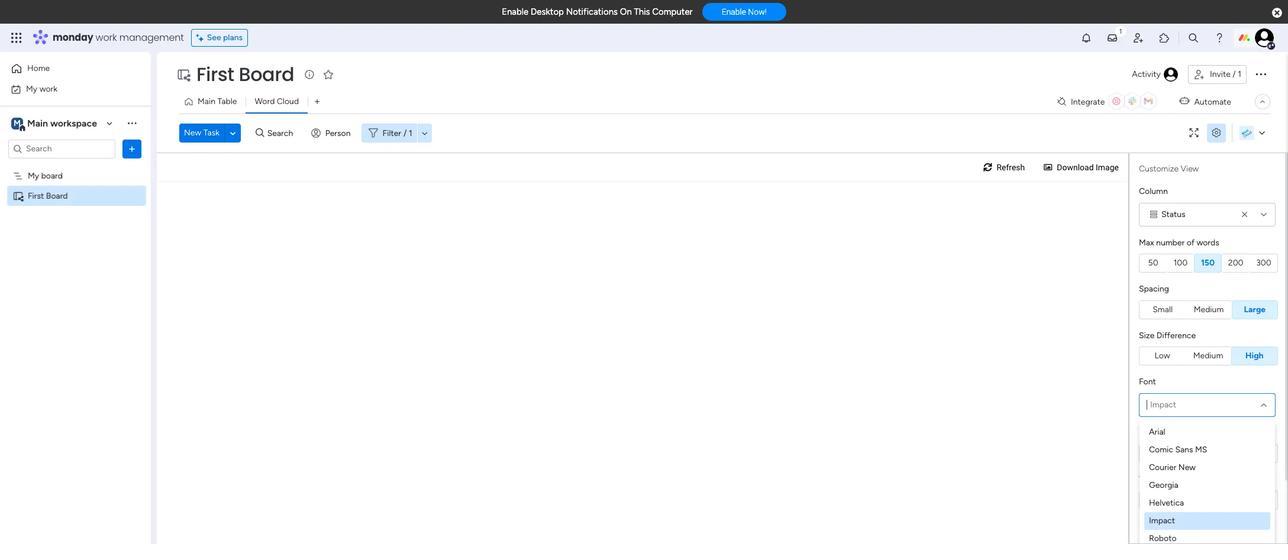 Task type: locate. For each thing, give the bounding box(es) containing it.
medium up difference
[[1194, 305, 1224, 315]]

/
[[1233, 69, 1236, 79], [404, 128, 407, 138]]

0 vertical spatial board
[[239, 61, 294, 88]]

1 vertical spatial /
[[404, 128, 407, 138]]

2 horizontal spatial 1
[[1238, 69, 1242, 79]]

Search in workspace field
[[25, 142, 99, 156]]

low button
[[1139, 347, 1186, 366]]

invite members image
[[1133, 32, 1145, 44]]

help image
[[1214, 32, 1226, 44]]

1 left arrow down icon
[[409, 128, 412, 138]]

main table button
[[179, 92, 246, 111]]

medium button up difference
[[1186, 300, 1232, 319]]

my left the board
[[28, 171, 39, 181]]

1 horizontal spatial /
[[1233, 69, 1236, 79]]

invite / 1
[[1210, 69, 1242, 79]]

first board down my board
[[28, 191, 68, 201]]

high
[[1246, 351, 1264, 361]]

medium for spacing
[[1194, 305, 1224, 315]]

open full screen image
[[1185, 129, 1204, 138]]

200
[[1229, 258, 1244, 268]]

enable left desktop
[[502, 7, 529, 17]]

1 vertical spatial new
[[1179, 463, 1196, 473]]

first up main table
[[197, 61, 234, 88]]

search everything image
[[1188, 32, 1200, 44]]

workspace options image
[[126, 117, 138, 129]]

work
[[96, 31, 117, 44], [39, 84, 57, 94]]

1 for filter / 1
[[409, 128, 412, 138]]

my down home
[[26, 84, 37, 94]]

/ for filter
[[404, 128, 407, 138]]

angle down image
[[230, 129, 236, 138]]

90°
[[1202, 449, 1216, 459]]

1 horizontal spatial new
[[1179, 463, 1196, 473]]

work down home
[[39, 84, 57, 94]]

apps image
[[1159, 32, 1171, 44]]

0 horizontal spatial main
[[27, 117, 48, 129]]

new
[[184, 128, 201, 138], [1179, 463, 1196, 473]]

my
[[26, 84, 37, 94], [28, 171, 39, 181]]

1 vertical spatial main
[[27, 117, 48, 129]]

filter / 1
[[383, 128, 412, 138]]

100 button
[[1167, 254, 1195, 273]]

cloud
[[277, 96, 299, 107]]

my inside button
[[26, 84, 37, 94]]

0 vertical spatial first board
[[197, 61, 294, 88]]

main inside button
[[198, 96, 215, 107]]

1 vertical spatial 1
[[409, 128, 412, 138]]

1 horizontal spatial main
[[198, 96, 215, 107]]

0 horizontal spatial shareable board image
[[12, 190, 24, 202]]

list box
[[0, 163, 151, 366]]

activity button
[[1128, 65, 1184, 84]]

monday work management
[[53, 31, 184, 44]]

90° button
[[1195, 444, 1223, 463]]

45°
[[1174, 449, 1187, 459]]

main left table
[[198, 96, 215, 107]]

work for my
[[39, 84, 57, 94]]

max number of words
[[1139, 238, 1220, 248]]

my board
[[28, 171, 63, 181]]

size difference
[[1139, 331, 1196, 341]]

ms
[[1196, 445, 1208, 455]]

settings image
[[1207, 129, 1226, 138]]

desktop
[[531, 7, 564, 17]]

0 horizontal spatial 1
[[409, 128, 412, 138]]

0 vertical spatial new
[[184, 128, 201, 138]]

0 vertical spatial first
[[197, 61, 234, 88]]

medium button for size difference
[[1186, 347, 1231, 366]]

/ inside button
[[1233, 69, 1236, 79]]

150
[[1201, 258, 1215, 268]]

0 vertical spatial my
[[26, 84, 37, 94]]

arrow down image
[[418, 126, 432, 140]]

impact up roboto
[[1149, 516, 1175, 526]]

medium down difference
[[1194, 351, 1224, 361]]

/ right the filter
[[404, 128, 407, 138]]

enable left now!
[[722, 7, 746, 17]]

board
[[239, 61, 294, 88], [46, 191, 68, 201]]

options image
[[126, 143, 138, 155]]

impact down font
[[1151, 400, 1177, 410]]

new down '45°'
[[1179, 463, 1196, 473]]

1 right 'invite' at the top right of page
[[1238, 69, 1242, 79]]

0 vertical spatial /
[[1233, 69, 1236, 79]]

person button
[[306, 124, 358, 143]]

Search field
[[264, 125, 300, 141]]

add view image
[[315, 97, 320, 106]]

large button
[[1232, 300, 1278, 319]]

enable inside button
[[722, 7, 746, 17]]

notifications image
[[1081, 32, 1093, 44]]

sans
[[1176, 445, 1193, 455]]

jacob simon image
[[1255, 28, 1274, 47]]

board inside list box
[[46, 191, 68, 201]]

1 vertical spatial medium
[[1194, 351, 1224, 361]]

font
[[1139, 377, 1156, 387]]

work inside my work button
[[39, 84, 57, 94]]

integrate
[[1071, 97, 1105, 107]]

1 vertical spatial medium button
[[1186, 347, 1231, 366]]

0 horizontal spatial first
[[28, 191, 44, 201]]

comic
[[1149, 445, 1174, 455]]

medium button down difference
[[1186, 347, 1231, 366]]

0 vertical spatial medium
[[1194, 305, 1224, 315]]

word cloud
[[255, 96, 299, 107]]

0 vertical spatial shareable board image
[[176, 67, 191, 82]]

option
[[0, 165, 151, 167]]

autopilot image
[[1180, 94, 1190, 109]]

1 vertical spatial first board
[[28, 191, 68, 201]]

new task button
[[179, 124, 224, 143]]

0 horizontal spatial work
[[39, 84, 57, 94]]

0°
[[1149, 449, 1158, 459]]

person
[[325, 128, 351, 138]]

variety
[[1139, 475, 1166, 485]]

plans
[[223, 33, 243, 43]]

150 button
[[1195, 254, 1222, 273]]

main inside workspace selection element
[[27, 117, 48, 129]]

my for my work
[[26, 84, 37, 94]]

1 vertical spatial my
[[28, 171, 39, 181]]

first board up table
[[197, 61, 294, 88]]

1 vertical spatial work
[[39, 84, 57, 94]]

first
[[197, 61, 234, 88], [28, 191, 44, 201]]

1 horizontal spatial board
[[239, 61, 294, 88]]

board up word
[[239, 61, 294, 88]]

new left the task
[[184, 128, 201, 138]]

monday
[[53, 31, 93, 44]]

1 horizontal spatial shareable board image
[[176, 67, 191, 82]]

0 vertical spatial work
[[96, 31, 117, 44]]

0 horizontal spatial enable
[[502, 7, 529, 17]]

0 horizontal spatial board
[[46, 191, 68, 201]]

0 vertical spatial main
[[198, 96, 215, 107]]

0 vertical spatial 1
[[1238, 69, 1242, 79]]

0 horizontal spatial new
[[184, 128, 201, 138]]

1 down georgia
[[1152, 495, 1155, 505]]

first down my board
[[28, 191, 44, 201]]

work right monday
[[96, 31, 117, 44]]

roboto
[[1149, 534, 1177, 544]]

medium button for spacing
[[1186, 300, 1232, 319]]

1 vertical spatial shareable board image
[[12, 190, 24, 202]]

m
[[14, 118, 21, 128]]

board down the board
[[46, 191, 68, 201]]

impact
[[1151, 400, 1177, 410], [1149, 516, 1175, 526]]

table
[[217, 96, 237, 107]]

0 horizontal spatial /
[[404, 128, 407, 138]]

medium button
[[1186, 300, 1232, 319], [1186, 347, 1231, 366]]

medium
[[1194, 305, 1224, 315], [1194, 351, 1224, 361]]

1 vertical spatial board
[[46, 191, 68, 201]]

enable
[[502, 7, 529, 17], [722, 7, 746, 17]]

1 for invite / 1
[[1238, 69, 1242, 79]]

activity
[[1132, 69, 1161, 79]]

1 horizontal spatial enable
[[722, 7, 746, 17]]

1
[[1238, 69, 1242, 79], [409, 128, 412, 138], [1152, 495, 1155, 505]]

main
[[198, 96, 215, 107], [27, 117, 48, 129]]

1 horizontal spatial work
[[96, 31, 117, 44]]

50
[[1149, 258, 1159, 268]]

1 horizontal spatial 1
[[1152, 495, 1155, 505]]

shareable board image
[[176, 67, 191, 82], [12, 190, 24, 202]]

on
[[620, 7, 632, 17]]

automate
[[1195, 97, 1232, 107]]

/ right 'invite' at the top right of page
[[1233, 69, 1236, 79]]

customize view
[[1139, 164, 1199, 174]]

workspace selection element
[[11, 116, 99, 132]]

main right workspace image
[[27, 117, 48, 129]]

200 button
[[1222, 254, 1251, 273]]

1 horizontal spatial first board
[[197, 61, 294, 88]]

see
[[207, 33, 221, 43]]

0 vertical spatial medium button
[[1186, 300, 1232, 319]]



Task type: describe. For each thing, give the bounding box(es) containing it.
home button
[[7, 59, 127, 78]]

300
[[1257, 258, 1272, 268]]

2 vertical spatial 1
[[1152, 495, 1155, 505]]

display
[[1139, 525, 1166, 535]]

spacing
[[1139, 284, 1169, 294]]

/ for invite
[[1233, 69, 1236, 79]]

courier new
[[1149, 463, 1196, 473]]

0 horizontal spatial first board
[[28, 191, 68, 201]]

0° button
[[1139, 444, 1167, 463]]

small
[[1153, 305, 1173, 315]]

v2 search image
[[256, 127, 264, 140]]

now!
[[748, 7, 767, 17]]

comic sans ms
[[1149, 445, 1208, 455]]

1 vertical spatial first
[[28, 191, 44, 201]]

2
[[1179, 495, 1183, 505]]

1 image
[[1116, 24, 1126, 38]]

dapulse close image
[[1273, 7, 1283, 19]]

100
[[1174, 258, 1188, 268]]

enable desktop notifications on this computer
[[502, 7, 693, 17]]

invite
[[1210, 69, 1231, 79]]

rotations
[[1139, 428, 1175, 438]]

medium for size difference
[[1194, 351, 1224, 361]]

word cloud button
[[246, 92, 308, 111]]

First Board field
[[194, 61, 297, 88]]

list box containing my board
[[0, 163, 151, 366]]

v2 status outline image
[[1151, 210, 1158, 219]]

size
[[1139, 331, 1155, 341]]

collapse board header image
[[1258, 97, 1268, 107]]

50 button
[[1139, 254, 1167, 273]]

enable for enable desktop notifications on this computer
[[502, 7, 529, 17]]

of
[[1187, 238, 1195, 248]]

show board description image
[[303, 69, 317, 80]]

board
[[41, 171, 63, 181]]

1 button
[[1139, 491, 1167, 510]]

customize
[[1139, 164, 1179, 174]]

small button
[[1139, 300, 1186, 319]]

low
[[1155, 351, 1171, 361]]

invite / 1 button
[[1188, 65, 1247, 84]]

management
[[119, 31, 184, 44]]

workspace image
[[11, 117, 23, 130]]

large
[[1244, 305, 1266, 315]]

new task
[[184, 128, 220, 138]]

1 horizontal spatial first
[[197, 61, 234, 88]]

this
[[634, 7, 650, 17]]

workspace
[[50, 117, 97, 129]]

my for my board
[[28, 171, 39, 181]]

settings
[[1168, 525, 1198, 535]]

45° button
[[1167, 444, 1195, 463]]

helvetica
[[1149, 498, 1184, 508]]

0 vertical spatial impact
[[1151, 400, 1177, 410]]

max
[[1139, 238, 1155, 248]]

enable now! button
[[702, 3, 787, 21]]

my work button
[[7, 80, 127, 99]]

words
[[1197, 238, 1220, 248]]

work for monday
[[96, 31, 117, 44]]

word
[[255, 96, 275, 107]]

inbox image
[[1107, 32, 1119, 44]]

new inside button
[[184, 128, 201, 138]]

1 vertical spatial impact
[[1149, 516, 1175, 526]]

dapulse integrations image
[[1058, 97, 1066, 106]]

main workspace
[[27, 117, 97, 129]]

add to favorites image
[[323, 68, 335, 80]]

georgia
[[1149, 480, 1179, 490]]

enable now!
[[722, 7, 767, 17]]

select product image
[[11, 32, 22, 44]]

notifications
[[566, 7, 618, 17]]

2 button
[[1167, 491, 1195, 510]]

filter
[[383, 128, 401, 138]]

main table
[[198, 96, 237, 107]]

number
[[1157, 238, 1185, 248]]

enable for enable now!
[[722, 7, 746, 17]]

task
[[203, 128, 220, 138]]

courier
[[1149, 463, 1177, 473]]

display settings
[[1139, 525, 1198, 535]]

status
[[1162, 209, 1186, 219]]

my work
[[26, 84, 57, 94]]

high button
[[1231, 347, 1278, 366]]

shareable board image inside list box
[[12, 190, 24, 202]]

options image
[[1254, 67, 1268, 81]]

column
[[1139, 186, 1168, 197]]

computer
[[652, 7, 693, 17]]

see plans
[[207, 33, 243, 43]]

home
[[27, 63, 50, 73]]

main for main workspace
[[27, 117, 48, 129]]

difference
[[1157, 331, 1196, 341]]

see plans button
[[191, 29, 248, 47]]

300 button
[[1251, 254, 1278, 273]]

arial
[[1149, 427, 1166, 437]]

main for main table
[[198, 96, 215, 107]]



Task type: vqa. For each thing, say whether or not it's contained in the screenshot.


